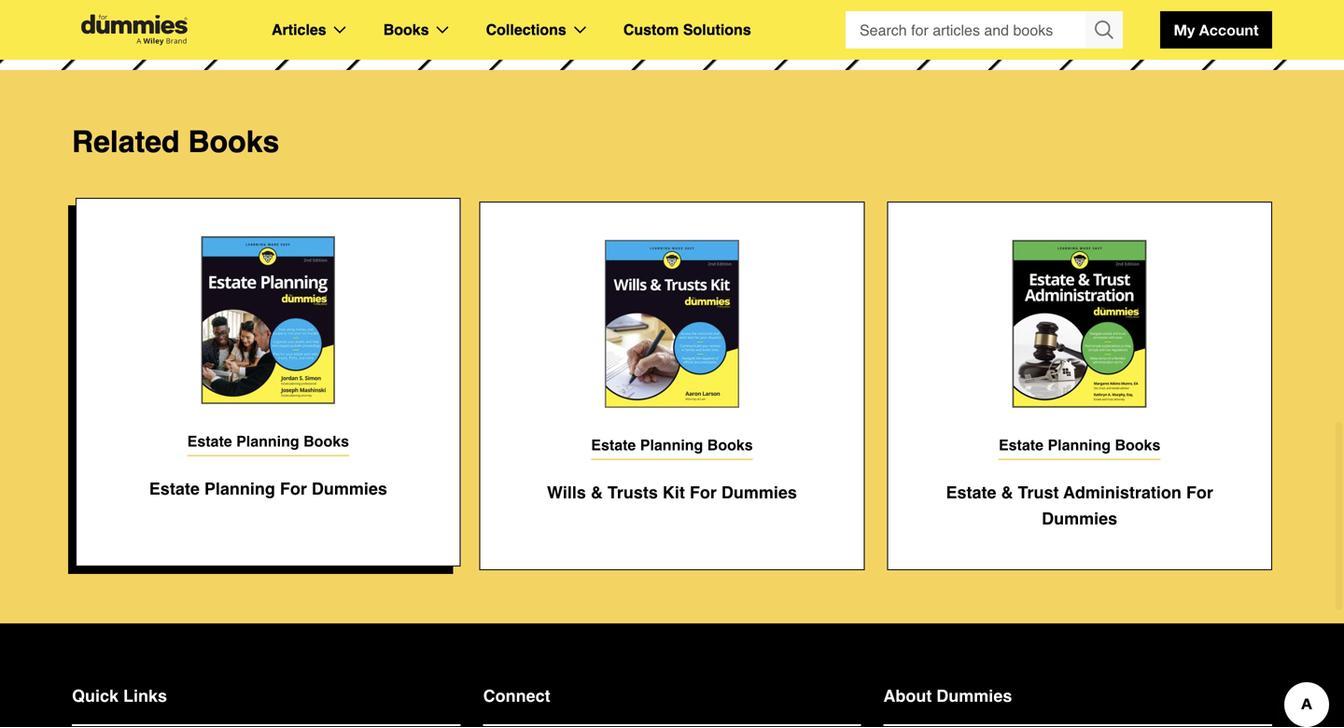 Task type: vqa. For each thing, say whether or not it's contained in the screenshot.
"My"
yes



Task type: describe. For each thing, give the bounding box(es) containing it.
for for estate
[[1187, 483, 1214, 503]]

estate for trusts
[[591, 437, 636, 454]]

collections
[[486, 21, 567, 38]]

open collections list image
[[574, 26, 586, 34]]

estate for for
[[187, 433, 232, 450]]

custom solutions
[[624, 21, 751, 38]]

estate planning books for trust
[[999, 437, 1161, 454]]

for for wills
[[690, 483, 717, 503]]

estate planning for dummies
[[149, 480, 387, 499]]

estate & trust administration for dummies
[[946, 483, 1214, 529]]

my account
[[1174, 21, 1259, 39]]

Search for articles and books text field
[[846, 11, 1088, 49]]

estate planning books for for
[[187, 433, 349, 450]]

logo image
[[72, 14, 197, 45]]

& for estate
[[1001, 483, 1014, 503]]

books for wills & trusts kit for dummies
[[708, 437, 753, 454]]

my account link
[[1161, 11, 1273, 49]]

wills & trusts kit for dummies
[[547, 483, 797, 503]]

custom
[[624, 21, 679, 38]]

open book categories image
[[437, 26, 449, 34]]

about dummies
[[884, 687, 1013, 706]]

my
[[1174, 21, 1196, 39]]

quick links
[[72, 687, 167, 706]]

cookie consent banner dialog
[[0, 642, 1345, 727]]

0 horizontal spatial for
[[280, 480, 307, 499]]

books for estate & trust administration for dummies
[[1115, 437, 1161, 454]]

links
[[123, 687, 167, 706]]

administration
[[1064, 483, 1182, 503]]

wills
[[547, 483, 586, 503]]

kit
[[663, 483, 685, 503]]



Task type: locate. For each thing, give the bounding box(es) containing it.
open article categories image
[[334, 26, 346, 34]]

2 horizontal spatial estate planning books
[[999, 437, 1161, 454]]

connect
[[483, 687, 551, 706]]

planning for trust
[[1048, 437, 1111, 454]]

related
[[72, 125, 180, 159]]

solutions
[[683, 21, 751, 38]]

estate for trust
[[999, 437, 1044, 454]]

1 horizontal spatial for
[[690, 483, 717, 503]]

1 horizontal spatial estate planning books
[[591, 437, 753, 454]]

2 horizontal spatial for
[[1187, 483, 1214, 503]]

about
[[884, 687, 932, 706]]

group
[[846, 11, 1123, 49]]

dummies inside estate & trust administration for dummies
[[1042, 510, 1118, 529]]

estate planning books up estate planning for dummies
[[187, 433, 349, 450]]

2 & from the left
[[1001, 483, 1014, 503]]

planning for trusts
[[640, 437, 703, 454]]

quick
[[72, 687, 119, 706]]

estate inside estate & trust administration for dummies
[[946, 483, 997, 503]]

estate planning books for trusts
[[591, 437, 753, 454]]

books
[[384, 21, 429, 38], [188, 125, 279, 159], [304, 433, 349, 450], [708, 437, 753, 454], [1115, 437, 1161, 454]]

planning
[[236, 433, 299, 450], [640, 437, 703, 454], [1048, 437, 1111, 454], [204, 480, 275, 499]]

& right wills
[[591, 483, 603, 503]]

& inside estate & trust administration for dummies
[[1001, 483, 1014, 503]]

for
[[280, 480, 307, 499], [690, 483, 717, 503], [1187, 483, 1214, 503]]

& left trust on the bottom
[[1001, 483, 1014, 503]]

1 & from the left
[[591, 483, 603, 503]]

estate planning books up the wills & trusts kit for dummies
[[591, 437, 753, 454]]

estate planning books
[[187, 433, 349, 450], [591, 437, 753, 454], [999, 437, 1161, 454]]

articles
[[272, 21, 327, 38]]

trust
[[1018, 483, 1059, 503]]

dummies
[[312, 480, 387, 499], [722, 483, 797, 503], [1042, 510, 1118, 529], [937, 687, 1013, 706]]

estate planning books up estate & trust administration for dummies at right bottom
[[999, 437, 1161, 454]]

for inside estate & trust administration for dummies
[[1187, 483, 1214, 503]]

related books
[[72, 125, 279, 159]]

account
[[1200, 21, 1259, 39]]

planning for for
[[236, 433, 299, 450]]

trusts
[[608, 483, 658, 503]]

& for wills
[[591, 483, 603, 503]]

estate
[[187, 433, 232, 450], [591, 437, 636, 454], [999, 437, 1044, 454], [149, 480, 200, 499], [946, 483, 997, 503]]

1 horizontal spatial &
[[1001, 483, 1014, 503]]

&
[[591, 483, 603, 503], [1001, 483, 1014, 503]]

0 horizontal spatial estate planning books
[[187, 433, 349, 450]]

books for estate planning for dummies
[[304, 433, 349, 450]]

0 horizontal spatial &
[[591, 483, 603, 503]]

custom solutions link
[[624, 18, 751, 42]]



